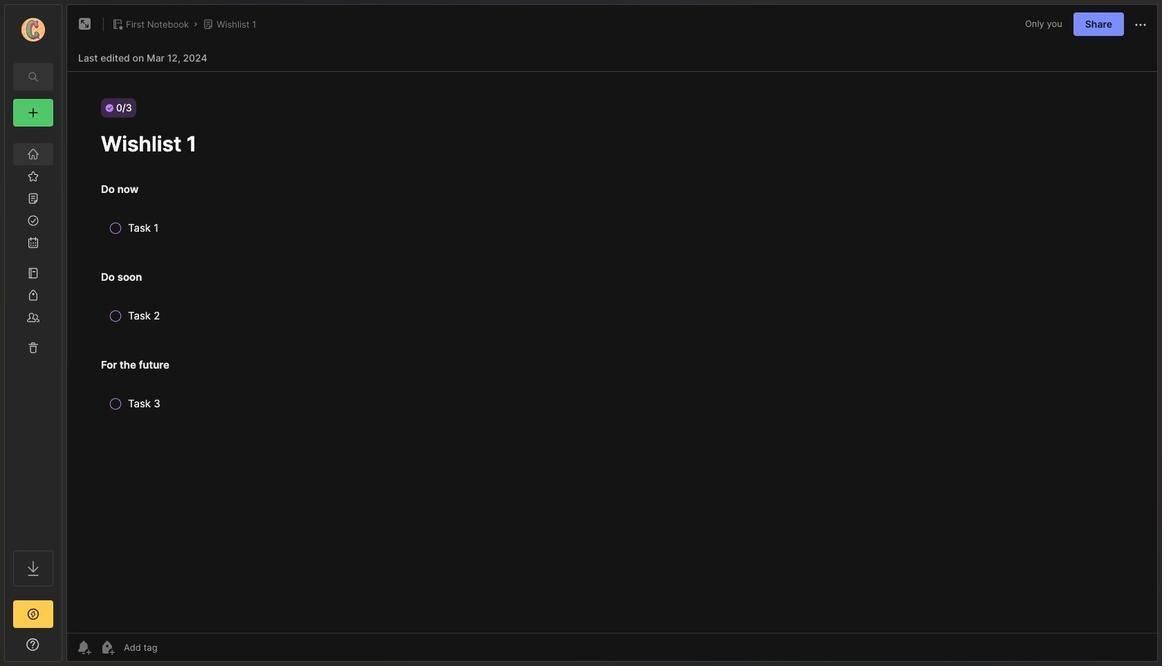 Task type: locate. For each thing, give the bounding box(es) containing it.
note window element
[[66, 4, 1158, 665]]

account image
[[21, 18, 45, 42]]

Add tag field
[[122, 641, 227, 654]]

home image
[[26, 147, 40, 161]]

expand note image
[[77, 16, 93, 33]]

tree inside the main element
[[5, 135, 62, 538]]

click to expand image
[[61, 641, 71, 657]]

add a reminder image
[[75, 639, 92, 656]]

Note Editor text field
[[67, 71, 1157, 633]]

WHAT'S NEW field
[[5, 634, 62, 656]]

tree
[[5, 135, 62, 538]]

More actions field
[[1132, 15, 1149, 33]]

add tag image
[[99, 639, 116, 656]]

Account field
[[5, 16, 62, 44]]



Task type: vqa. For each thing, say whether or not it's contained in the screenshot.
'Main' element
yes



Task type: describe. For each thing, give the bounding box(es) containing it.
main element
[[0, 0, 66, 666]]

more actions image
[[1132, 16, 1149, 33]]

edit search image
[[25, 68, 42, 85]]

upgrade image
[[25, 606, 42, 623]]



